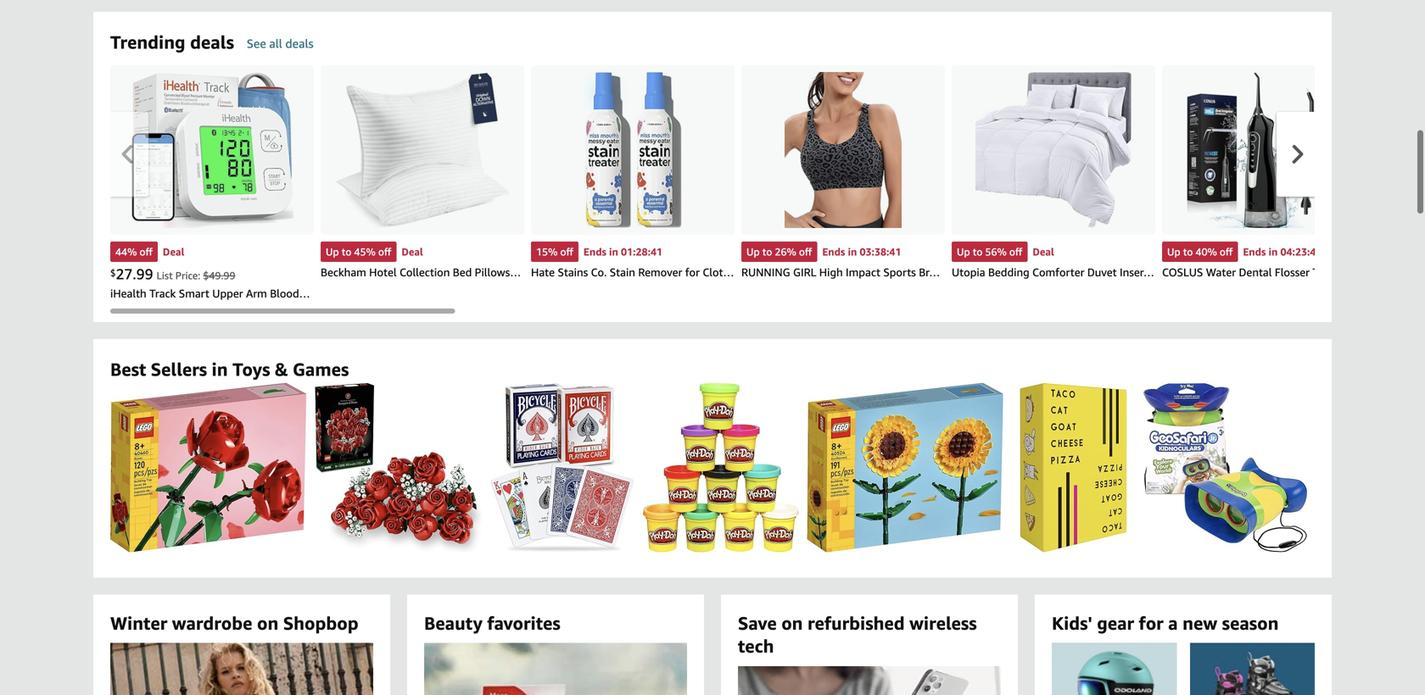 Task type: describe. For each thing, give the bounding box(es) containing it.
kids'
[[1052, 613, 1092, 634]]

hate
[[531, 266, 555, 279]]

ends in 01:28:41
[[584, 246, 663, 258]]

up to 26 % off
[[747, 246, 812, 258]]

lego roses building kit, unique gift for valentine's day, botanical collection, gift to build together, 40460 image
[[110, 383, 306, 553]]

see all deals
[[247, 36, 313, 50]]

40
[[1196, 246, 1208, 258]]

up for beckham hotel collection bed pillows…
[[326, 246, 339, 258]]

lego icons bouquet of roses, home décor artificial flowers, gift for her or him for anniversary and valentine's day,... image
[[315, 383, 482, 553]]

upper
[[212, 287, 243, 300]]

bicycle rider back playing cards, standard index, poker cards, premium playing cards, 2 pack, red & blue image
[[490, 383, 634, 553]]

off for running girl high impact sports br…
[[799, 246, 812, 258]]

off for utopia bedding comforter duvet inser…
[[1010, 246, 1023, 258]]

15
[[536, 246, 548, 258]]

up for utopia bedding comforter duvet inser…
[[957, 246, 970, 258]]

season
[[1222, 613, 1279, 634]]

1 % from the left
[[127, 246, 137, 258]]

best
[[110, 359, 146, 380]]

ihealth track smart upper arm blood pressure monitor with wide range cuff that fits standard to large adult arms,... image
[[131, 72, 293, 228]]

lego sunflowers building kit, artificial flowers for home décor, flower building toy set for kids, sunflower gift for... image
[[807, 383, 1003, 553]]

co.
[[591, 266, 607, 279]]

girl
[[793, 266, 816, 279]]

duvet
[[1087, 266, 1117, 279]]

stains
[[558, 266, 588, 279]]

br…
[[919, 266, 940, 279]]

up for running girl high impact sports br…
[[747, 246, 760, 258]]

beckham
[[321, 266, 366, 279]]

15 % off
[[536, 246, 573, 258]]

clot…
[[703, 266, 734, 279]]

up to 45 % off
[[326, 246, 391, 258]]

in for impact
[[848, 246, 857, 258]]

in for stain
[[609, 246, 618, 258]]

up for coslus water dental flosser teeth pi…
[[1167, 246, 1181, 258]]

for inside list
[[685, 266, 700, 279]]

trending deals
[[110, 31, 234, 53]]

1 deal from the left
[[163, 246, 184, 258]]

% for running girl high impact sports br…
[[787, 246, 796, 258]]

favorites
[[487, 613, 561, 634]]

04:23:41
[[1281, 246, 1322, 258]]

inser…
[[1120, 266, 1155, 279]]

01:28:41
[[621, 246, 663, 258]]

arm
[[246, 287, 267, 300]]

to for running
[[762, 246, 772, 258]]

pi…
[[1344, 266, 1364, 279]]

see
[[247, 36, 266, 50]]

beckham hotel collection bed pillows…
[[321, 266, 521, 279]]

utopia bedding comforter duvet insert - quilted comforter with corner tabs - box stitched down alternative comforter image
[[976, 72, 1132, 228]]

26
[[775, 246, 787, 258]]

play-doh modeling compound 10-pack case of colors, non-toxic, assorted, 2 oz. cans, multicolor, ages 2 and up (amazon... image
[[643, 383, 799, 553]]

carousel next slide image
[[1293, 145, 1304, 164]]

shopbop
[[283, 613, 359, 634]]

ends for dental
[[1243, 246, 1266, 258]]

winter
[[110, 613, 167, 634]]

impact
[[846, 266, 881, 279]]

03:38:41
[[860, 246, 901, 258]]

list
[[157, 270, 173, 282]]

beauty
[[424, 613, 483, 634]]

kids' gear for a new season
[[1052, 613, 1279, 634]]

sports
[[883, 266, 916, 279]]

1 on from the left
[[257, 613, 279, 634]]

track
[[149, 287, 176, 300]]

blood…
[[270, 287, 310, 300]]

save
[[738, 613, 777, 634]]

price:
[[175, 270, 200, 282]]

0 horizontal spatial deals
[[190, 31, 234, 53]]

flosser
[[1275, 266, 1310, 279]]

educational insights geosafari jr. kidnoculars, binoculars for toddlers & kids, gift for toddlers ages 3+ image
[[1143, 383, 1307, 553]]

tech
[[738, 636, 774, 657]]

in left toys
[[212, 359, 228, 380]]

coslus water dental flosser teeth pi…
[[1162, 266, 1364, 279]]

to for utopia
[[973, 246, 983, 258]]

$ 27 . 99 list price: $49.99 ihealth track smart upper arm blood…
[[110, 266, 310, 300]]

trending
[[110, 31, 185, 53]]

1 vertical spatial for
[[1139, 613, 1164, 634]]

games
[[293, 359, 349, 380]]

save on refurbished wireless tech
[[738, 613, 977, 657]]

dental
[[1239, 266, 1272, 279]]

ends for co.
[[584, 246, 607, 258]]



Task type: locate. For each thing, give the bounding box(es) containing it.
1 to from the left
[[342, 246, 351, 258]]

$49.99
[[203, 270, 235, 282]]

2 % from the left
[[366, 246, 376, 258]]

wireless
[[910, 613, 977, 634]]

bedding
[[988, 266, 1030, 279]]

up up beckham
[[326, 246, 339, 258]]

% for utopia bedding comforter duvet inser…
[[997, 246, 1007, 258]]

list containing 27
[[110, 65, 1425, 305]]

coslus water dental flosser teeth pick: portable cordless oral irrigator 300ml rechargeable travel irrigation cleaner... image
[[1186, 72, 1342, 228]]

all
[[269, 36, 282, 50]]

to left 26 at the top of page
[[762, 246, 772, 258]]

sellers
[[151, 359, 207, 380]]

to
[[342, 246, 351, 258], [762, 246, 772, 258], [973, 246, 983, 258], [1183, 246, 1193, 258]]

off up bedding
[[1010, 246, 1023, 258]]

% for beckham hotel collection bed pillows…
[[366, 246, 376, 258]]

on
[[257, 613, 279, 634], [782, 613, 803, 634]]

ends for high
[[822, 246, 845, 258]]

coslus
[[1162, 266, 1203, 279]]

teeth
[[1313, 266, 1341, 279]]

off for beckham hotel collection bed pillows…
[[378, 246, 391, 258]]

1 ends from the left
[[584, 246, 607, 258]]

running girl high impact sports bras for women,racerback bra workout crop tops longline yoga bra push up plus size image
[[785, 72, 902, 228]]

remover
[[638, 266, 682, 279]]

2 horizontal spatial ends
[[1243, 246, 1266, 258]]

deals right all
[[285, 36, 313, 50]]

off up girl
[[799, 246, 812, 258]]

1 horizontal spatial on
[[782, 613, 803, 634]]

44 % off
[[115, 246, 153, 258]]

1 list from the top
[[110, 65, 1425, 305]]

running
[[741, 266, 790, 279]]

ends up co.
[[584, 246, 607, 258]]

1 up from the left
[[326, 246, 339, 258]]

99
[[136, 266, 153, 283]]

3 ends from the left
[[1243, 246, 1266, 258]]

5 off from the left
[[1010, 246, 1023, 258]]

2 list from the top
[[110, 383, 1425, 553]]

$
[[110, 268, 116, 279]]

0 horizontal spatial ends
[[584, 246, 607, 258]]

running girl high impact sports br…
[[741, 266, 940, 279]]

ends up "high"
[[822, 246, 845, 258]]

0 horizontal spatial deal
[[163, 246, 184, 258]]

off up water
[[1220, 246, 1233, 258]]

5 % from the left
[[997, 246, 1007, 258]]

1 horizontal spatial deals
[[285, 36, 313, 50]]

for left clot…
[[685, 266, 700, 279]]

0 vertical spatial list
[[110, 65, 1425, 305]]

in up stain
[[609, 246, 618, 258]]

for
[[685, 266, 700, 279], [1139, 613, 1164, 634]]

up to 56 % off
[[957, 246, 1023, 258]]

comforter
[[1033, 266, 1085, 279]]

0 vertical spatial for
[[685, 266, 700, 279]]

off up hotel
[[378, 246, 391, 258]]

deals
[[190, 31, 234, 53], [285, 36, 313, 50]]

stain
[[610, 266, 635, 279]]

off up 99
[[140, 246, 153, 258]]

winter wardrobe on shopbop
[[110, 613, 359, 634]]

new
[[1183, 613, 1218, 634]]

up up utopia
[[957, 246, 970, 258]]

utopia
[[952, 266, 985, 279]]

1 horizontal spatial ends
[[822, 246, 845, 258]]

for left a
[[1139, 613, 1164, 634]]

in for flosser
[[1269, 246, 1278, 258]]

best sellers in toys & games
[[110, 359, 349, 380]]

2 on from the left
[[782, 613, 803, 634]]

gear
[[1097, 613, 1134, 634]]

deals left see
[[190, 31, 234, 53]]

in
[[609, 246, 618, 258], [848, 246, 857, 258], [1269, 246, 1278, 258], [212, 359, 228, 380]]

44
[[115, 246, 127, 258]]

up up running at the right of page
[[747, 246, 760, 258]]

off
[[140, 246, 153, 258], [378, 246, 391, 258], [560, 246, 573, 258], [799, 246, 812, 258], [1010, 246, 1023, 258], [1220, 246, 1233, 258]]

ends
[[584, 246, 607, 258], [822, 246, 845, 258], [1243, 246, 1266, 258]]

on inside save on refurbished wireless tech
[[782, 613, 803, 634]]

deal for utopia bedding comforter duvet inser…
[[1033, 246, 1054, 258]]

4 up from the left
[[1167, 246, 1181, 258]]

% up the .
[[127, 246, 137, 258]]

beauty favorites
[[424, 613, 561, 634]]

hate stains co. stain remover for clot…
[[531, 266, 734, 279]]

refurbished
[[808, 613, 905, 634]]

ends in 03:38:41
[[822, 246, 901, 258]]

up
[[326, 246, 339, 258], [747, 246, 760, 258], [957, 246, 970, 258], [1167, 246, 1181, 258]]

1 horizontal spatial deal
[[402, 246, 423, 258]]

6 % from the left
[[1208, 246, 1217, 258]]

deal for beckham hotel collection bed pillows…
[[402, 246, 423, 258]]

% up water
[[1208, 246, 1217, 258]]

up to 40 % off
[[1167, 246, 1233, 258]]

pillows…
[[475, 266, 521, 279]]

deal
[[163, 246, 184, 258], [402, 246, 423, 258], [1033, 246, 1054, 258]]

bed
[[453, 266, 472, 279]]

2 to from the left
[[762, 246, 772, 258]]

2 up from the left
[[747, 246, 760, 258]]

% for coslus water dental flosser teeth pi…
[[1208, 246, 1217, 258]]

ends in 04:23:41
[[1243, 246, 1322, 258]]

smart
[[179, 287, 209, 300]]

.
[[133, 266, 136, 283]]

off up stains
[[560, 246, 573, 258]]

3 deal from the left
[[1033, 246, 1054, 258]]

2 deal from the left
[[402, 246, 423, 258]]

list
[[110, 65, 1425, 305], [110, 383, 1425, 553]]

deal up utopia bedding comforter duvet inser…
[[1033, 246, 1054, 258]]

in up impact
[[848, 246, 857, 258]]

&
[[275, 359, 288, 380]]

1 off from the left
[[140, 246, 153, 258]]

6 off from the left
[[1220, 246, 1233, 258]]

3 up from the left
[[957, 246, 970, 258]]

to for beckham
[[342, 246, 351, 258]]

see all deals link
[[234, 29, 313, 59]]

carousel previous slide image
[[122, 145, 133, 164]]

2 ends from the left
[[822, 246, 845, 258]]

4 off from the left
[[799, 246, 812, 258]]

ihealth
[[110, 287, 147, 300]]

in up coslus water dental flosser teeth pi…
[[1269, 246, 1278, 258]]

to left 56
[[973, 246, 983, 258]]

3 to from the left
[[973, 246, 983, 258]]

% up girl
[[787, 246, 796, 258]]

to left 45
[[342, 246, 351, 258]]

utopia bedding comforter duvet inser…
[[952, 266, 1155, 279]]

1 vertical spatial list
[[110, 383, 1425, 553]]

4 to from the left
[[1183, 246, 1193, 258]]

on right save
[[782, 613, 803, 634]]

to for coslus
[[1183, 246, 1193, 258]]

on left shopbop
[[257, 613, 279, 634]]

hotel
[[369, 266, 397, 279]]

3 % from the left
[[548, 246, 558, 258]]

% up hotel
[[366, 246, 376, 258]]

45
[[354, 246, 366, 258]]

hockey image
[[1174, 644, 1331, 696]]

deal up list
[[163, 246, 184, 258]]

up up coslus
[[1167, 246, 1181, 258]]

wardrobe
[[172, 613, 252, 634]]

4 % from the left
[[787, 246, 796, 258]]

taco cat goat cheese pizza image
[[1020, 383, 1127, 553]]

water
[[1206, 266, 1236, 279]]

a
[[1168, 613, 1178, 634]]

56
[[985, 246, 997, 258]]

toys
[[233, 359, 270, 380]]

2 horizontal spatial deal
[[1033, 246, 1054, 258]]

deal up beckham hotel collection bed pillows…
[[402, 246, 423, 258]]

%
[[127, 246, 137, 258], [366, 246, 376, 258], [548, 246, 558, 258], [787, 246, 796, 258], [997, 246, 1007, 258], [1208, 246, 1217, 258]]

0 horizontal spatial for
[[685, 266, 700, 279]]

27
[[116, 266, 133, 283]]

collection
[[400, 266, 450, 279]]

skiing & snowboarding image
[[1036, 644, 1193, 696]]

ends up the dental
[[1243, 246, 1266, 258]]

% up "hate"
[[548, 246, 558, 258]]

1 horizontal spatial for
[[1139, 613, 1164, 634]]

to left 40
[[1183, 246, 1193, 258]]

high
[[819, 266, 843, 279]]

0 horizontal spatial on
[[257, 613, 279, 634]]

off for coslus water dental flosser teeth pi…
[[1220, 246, 1233, 258]]

beckham hotel collection bed pillows for sleeping… image
[[335, 72, 510, 228]]

3 off from the left
[[560, 246, 573, 258]]

% up bedding
[[997, 246, 1007, 258]]

2 off from the left
[[378, 246, 391, 258]]

hate stains co. stain remover for clothes - non-toxic laundry stain remover spray for baby & kids - messy eater spot... image
[[584, 72, 681, 228]]



Task type: vqa. For each thing, say whether or not it's contained in the screenshot.
the 10%
no



